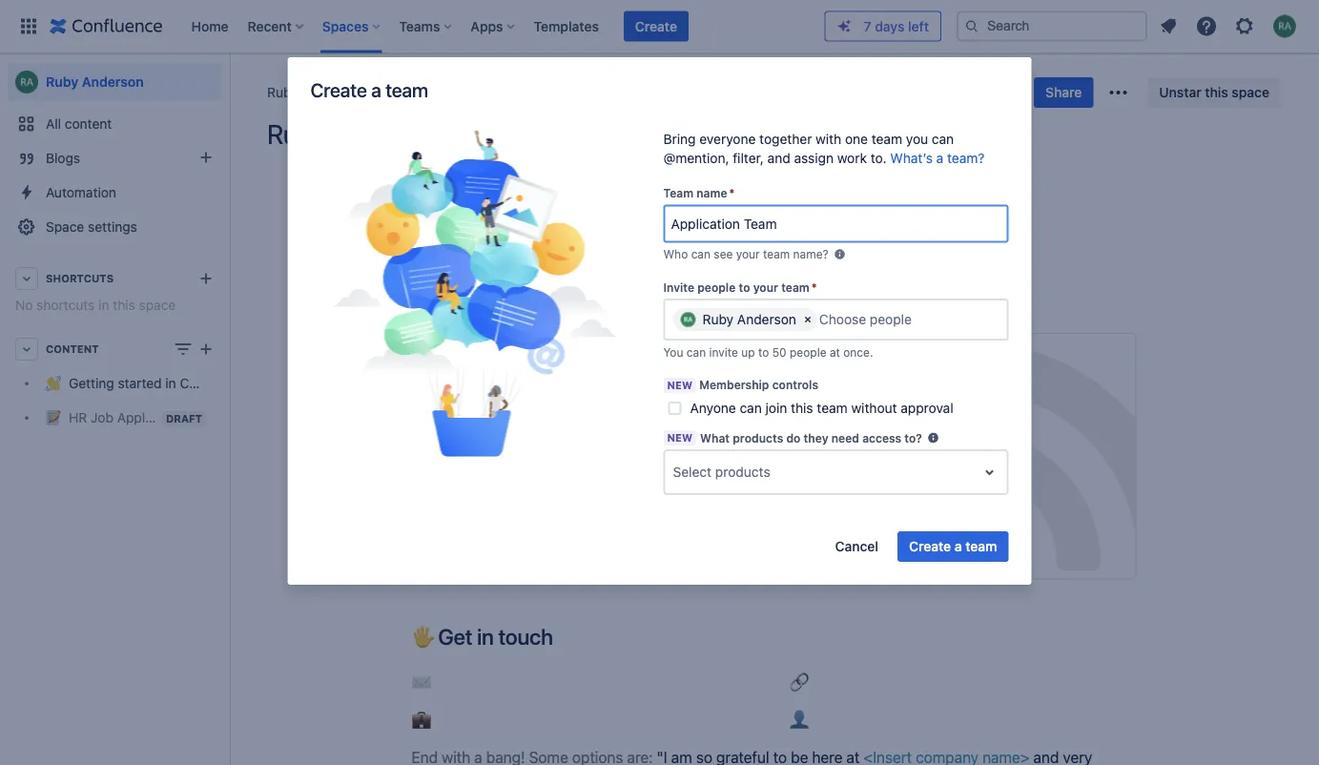 Task type: vqa. For each thing, say whether or not it's contained in the screenshot.
RUBY
yes



Task type: describe. For each thing, give the bounding box(es) containing it.
select
[[673, 464, 712, 480]]

team?
[[948, 150, 985, 166]]

create a team element
[[312, 130, 640, 462]]

can inside new membership controls anyone can join this team without approval
[[740, 400, 762, 416]]

say hello to your colleagues who want to know your name, pronouns, role, team and location (or if you're remote).
[[412, 174, 760, 244]]

team inside create a blog post to share news and announcements with your team and company.
[[876, 468, 911, 486]]

• for getting started in confluence
[[519, 437, 524, 451]]

recent
[[438, 288, 505, 313]]

create a team button
[[898, 531, 1009, 562]]

blogs link
[[8, 141, 221, 176]]

everyone
[[700, 131, 756, 147]]

access
[[863, 431, 902, 445]]

pronouns,
[[492, 200, 561, 218]]

shortcuts
[[46, 272, 114, 285]]

create link
[[624, 11, 689, 42]]

need
[[832, 431, 860, 445]]

content
[[65, 116, 112, 132]]

invite people to your team *
[[664, 281, 817, 294]]

this inside new membership controls anyone can join this team without approval
[[791, 400, 814, 416]]

in right get
[[477, 624, 494, 649]]

blog inside create a blog post to share news and announcements with your team and company.
[[871, 390, 901, 408]]

minutes for getting started in confluence
[[450, 437, 492, 451]]

ago for overview
[[496, 393, 516, 406]]

50
[[773, 345, 787, 359]]

👤
[[790, 710, 809, 729]]

invite
[[709, 345, 738, 359]]

34 for getting started in confluence
[[432, 437, 446, 451]]

new membership controls anyone can join this team without approval
[[667, 378, 954, 416]]

a left team?
[[937, 150, 944, 166]]

your for invite
[[754, 281, 779, 294]]

remote).
[[458, 226, 516, 244]]

blog stream
[[810, 348, 923, 374]]

to.
[[871, 150, 887, 166]]

and down the to? at the bottom of page
[[915, 468, 940, 486]]

ruby anderson link for 📄 recent pages that i've worked on
[[267, 83, 361, 102]]

ruby anderson link for no shortcuts in this space
[[8, 63, 221, 101]]

i've
[[616, 288, 649, 313]]

worked
[[654, 288, 724, 313]]

create blog post button
[[810, 531, 933, 560]]

name?
[[794, 248, 829, 261]]

that
[[573, 288, 611, 313]]

join
[[766, 400, 788, 416]]

in down shortcuts dropdown button
[[98, 297, 109, 313]]

products for what
[[733, 431, 784, 445]]

create a blog image
[[195, 146, 218, 169]]

your down say
[[412, 200, 442, 218]]

started inside getting started in confluence link
[[118, 375, 162, 391]]

in inside tree
[[165, 375, 176, 391]]

space
[[46, 219, 84, 235]]

📄 recent pages that i've worked on
[[412, 288, 753, 313]]

what
[[700, 431, 730, 445]]

• for overview
[[519, 393, 524, 406]]

who can see your team name?
[[664, 248, 829, 261]]

and inside 'say hello to your colleagues who want to know your name, pronouns, role, team and location (or if you're remote).'
[[637, 200, 662, 218]]

if
[[747, 200, 756, 218]]

create inside button
[[909, 539, 952, 554]]

create blog post
[[820, 537, 923, 553]]

team inside new membership controls anyone can join this team without approval
[[817, 400, 848, 416]]

anderson up say
[[330, 118, 440, 150]]

settings
[[88, 219, 137, 235]]

ruby anderson up up
[[703, 312, 797, 327]]

0 vertical spatial people
[[698, 281, 736, 294]]

0 horizontal spatial *
[[729, 187, 735, 200]]

automation
[[46, 185, 116, 200]]

Choose people text field
[[820, 310, 937, 329]]

overview link
[[432, 371, 496, 389]]

shortcuts
[[36, 297, 95, 313]]

together
[[760, 131, 812, 147]]

blog
[[810, 348, 853, 374]]

location
[[666, 200, 720, 218]]

get
[[438, 624, 473, 649]]

say
[[412, 174, 437, 192]]

team left name?
[[763, 248, 790, 261]]

ago for getting started in confluence
[[496, 437, 516, 451]]

want
[[639, 174, 672, 192]]

team name *
[[664, 187, 735, 200]]

(or
[[724, 200, 744, 218]]

1 vertical spatial confluence
[[556, 416, 635, 434]]

approval
[[901, 400, 954, 416]]

draft link
[[8, 401, 221, 435]]

touch
[[499, 624, 553, 649]]

this inside space 'element'
[[113, 297, 135, 313]]

ruby anderson inside space 'element'
[[46, 74, 144, 90]]

at
[[830, 345, 841, 359]]

create a team inside button
[[909, 539, 998, 554]]

blog inside create blog post button
[[865, 537, 892, 553]]

@mention,
[[664, 150, 729, 166]]

1 horizontal spatial getting
[[432, 416, 483, 434]]

global element
[[11, 0, 825, 53]]

✉️
[[412, 673, 431, 691]]

create a team image
[[333, 130, 619, 457]]

membership
[[700, 378, 770, 392]]

assign
[[794, 150, 834, 166]]

what products do they need access to?
[[700, 431, 922, 445]]

📄
[[412, 288, 434, 313]]

🖐
[[412, 624, 434, 649]]

pages
[[510, 288, 569, 313]]

can left see
[[691, 248, 711, 261]]

your for say
[[495, 174, 525, 192]]

Search field
[[957, 11, 1148, 42]]

filter,
[[733, 150, 764, 166]]

with inside create a blog post to share news and announcements with your team and company.
[[810, 468, 838, 486]]

content
[[46, 343, 99, 355]]

to right up
[[759, 345, 769, 359]]

spaces
[[322, 18, 369, 34]]

share
[[827, 416, 865, 434]]

ruby inside space 'element'
[[46, 74, 78, 90]]

can inside bring everyone together with one team you can @mention, filter, and assign work to.
[[932, 131, 954, 147]]

to?
[[905, 431, 922, 445]]

0 horizontal spatial getting started in confluence link
[[8, 366, 250, 401]]

automation link
[[8, 176, 221, 210]]

a inside create a blog post to share news and announcements with your team and company.
[[859, 390, 867, 408]]

can right you
[[687, 345, 706, 359]]

products for select
[[716, 464, 771, 480]]

controls
[[773, 378, 819, 392]]

all content link
[[8, 107, 221, 141]]

getting started in confluence inside tree
[[69, 375, 250, 391]]

all content
[[46, 116, 112, 132]]



Task type: locate. For each thing, give the bounding box(es) containing it.
2 minutes from the top
[[450, 437, 492, 451]]

1 vertical spatial •
[[519, 437, 524, 451]]

1 horizontal spatial confluence
[[556, 416, 635, 434]]

products
[[733, 431, 784, 445], [716, 464, 771, 480]]

1 vertical spatial with
[[810, 468, 838, 486]]

can
[[932, 131, 954, 147], [691, 248, 711, 261], [687, 345, 706, 359], [740, 400, 762, 416]]

0 horizontal spatial create a team
[[311, 78, 428, 101]]

post inside create a blog post to share news and announcements with your team and company.
[[905, 390, 935, 408]]

1 vertical spatial *
[[812, 281, 817, 294]]

your right on
[[754, 281, 779, 294]]

new for new membership controls anyone can join this team without approval
[[667, 379, 693, 392]]

1 horizontal spatial space
[[1232, 84, 1270, 100]]

1 34 from the top
[[432, 393, 446, 406]]

getting down overview
[[432, 416, 483, 434]]

team down who
[[598, 200, 633, 218]]

create a page image
[[195, 338, 218, 361]]

banner
[[0, 0, 1320, 53]]

all
[[46, 116, 61, 132]]

0 vertical spatial blog
[[871, 390, 901, 408]]

new for new
[[667, 432, 693, 444]]

minutes
[[450, 393, 492, 406], [450, 437, 492, 451]]

team up to.
[[872, 131, 903, 147]]

without
[[852, 400, 897, 416]]

1 vertical spatial minutes
[[450, 437, 492, 451]]

news
[[869, 416, 905, 434]]

to
[[477, 174, 491, 192], [676, 174, 690, 192], [739, 281, 750, 294], [759, 345, 769, 359], [810, 416, 823, 434]]

1 vertical spatial 34 minutes ago •
[[432, 437, 527, 451]]

space down shortcuts dropdown button
[[139, 297, 176, 313]]

1 vertical spatial this
[[113, 297, 135, 313]]

a
[[371, 78, 381, 101], [937, 150, 944, 166], [859, 390, 867, 408], [955, 539, 962, 554]]

* up clear icon
[[812, 281, 817, 294]]

to right want
[[676, 174, 690, 192]]

* right the name
[[729, 187, 735, 200]]

open image
[[979, 461, 1001, 484]]

0 horizontal spatial ruby anderson link
[[8, 63, 221, 101]]

what's a team?
[[891, 150, 985, 166]]

2 34 from the top
[[432, 437, 446, 451]]

0 vertical spatial with
[[816, 131, 842, 147]]

create right templates on the left of the page
[[635, 18, 678, 34]]

1 vertical spatial new
[[667, 432, 693, 444]]

1 horizontal spatial started
[[487, 416, 536, 434]]

spaces button
[[317, 11, 388, 42]]

1 vertical spatial products
[[716, 464, 771, 480]]

this down shortcuts dropdown button
[[113, 297, 135, 313]]

🔗
[[790, 673, 809, 691]]

updated
[[500, 333, 583, 359]]

confluence inside tree
[[180, 375, 250, 391]]

2 new from the top
[[667, 432, 693, 444]]

getting started in confluence up draft at the left bottom of the page
[[69, 375, 250, 391]]

0 vertical spatial this
[[1205, 84, 1229, 100]]

1 34 minutes ago • from the top
[[432, 393, 527, 406]]

blog up news
[[871, 390, 901, 408]]

create inside create a blog post to share news and announcements with your team and company.
[[810, 390, 855, 408]]

post inside button
[[895, 537, 923, 553]]

this inside button
[[1205, 84, 1229, 100]]

your down announcements
[[842, 468, 872, 486]]

create a team down open image
[[909, 539, 998, 554]]

1 vertical spatial space
[[139, 297, 176, 313]]

and down want
[[637, 200, 662, 218]]

you're
[[412, 226, 454, 244]]

space down "settings icon" on the top right of page
[[1232, 84, 1270, 100]]

getting
[[69, 375, 114, 391], [432, 416, 483, 434]]

getting started in confluence tree
[[8, 366, 250, 435]]

1 horizontal spatial people
[[790, 345, 827, 359]]

this down the controls at the right of the page
[[791, 400, 814, 416]]

to right hello
[[477, 174, 491, 192]]

getting started in confluence link up draft at the left bottom of the page
[[8, 366, 250, 401]]

2 • from the top
[[519, 437, 524, 451]]

create up share
[[810, 390, 855, 408]]

1 horizontal spatial getting started in confluence
[[432, 416, 635, 434]]

confluence
[[180, 375, 250, 391], [556, 416, 635, 434]]

e.g. HR Team, Redesign Project, Team Mango field
[[666, 207, 1007, 241]]

1 horizontal spatial *
[[812, 281, 817, 294]]

up
[[742, 345, 755, 359]]

one
[[845, 131, 868, 147]]

1 vertical spatial create a team
[[909, 539, 998, 554]]

0 horizontal spatial space
[[139, 297, 176, 313]]

0 vertical spatial *
[[729, 187, 735, 200]]

search image
[[965, 19, 980, 34]]

company.
[[810, 494, 876, 512]]

in up draft at the left bottom of the page
[[165, 375, 176, 391]]

ruby anderson down spaces
[[267, 84, 361, 100]]

blog
[[871, 390, 901, 408], [865, 537, 892, 553]]

anderson down spaces
[[302, 84, 361, 100]]

no
[[15, 297, 33, 313]]

started down content dropdown button
[[118, 375, 162, 391]]

people left at
[[790, 345, 827, 359]]

your right see
[[736, 248, 760, 261]]

templates link
[[528, 11, 605, 42]]

space settings
[[46, 219, 137, 235]]

1 vertical spatial getting started in confluence
[[432, 416, 635, 434]]

0 vertical spatial 34 minutes ago •
[[432, 393, 527, 406]]

create a team
[[311, 78, 428, 101], [909, 539, 998, 554]]

a down "spaces" popup button
[[371, 78, 381, 101]]

home
[[191, 18, 229, 34]]

products down join
[[733, 431, 784, 445]]

your up the pronouns,
[[495, 174, 525, 192]]

1 vertical spatial post
[[895, 537, 923, 553]]

1 vertical spatial ago
[[496, 437, 516, 451]]

1 vertical spatial blog
[[865, 537, 892, 553]]

34
[[432, 393, 446, 406], [432, 437, 446, 451]]

ago
[[496, 393, 516, 406], [496, 437, 516, 451]]

ruby anderson up content
[[46, 74, 144, 90]]

0 vertical spatial space
[[1232, 84, 1270, 100]]

who
[[664, 248, 688, 261]]

1 minutes from the top
[[450, 393, 492, 406]]

2 ago from the top
[[496, 437, 516, 451]]

minutes for overview
[[450, 393, 492, 406]]

with up 'company.'
[[810, 468, 838, 486]]

1 • from the top
[[519, 393, 524, 406]]

🖐 get in touch
[[412, 624, 553, 649]]

create right cancel
[[909, 539, 952, 554]]

and
[[768, 150, 791, 166], [637, 200, 662, 218], [909, 416, 934, 434], [915, 468, 940, 486]]

space
[[1232, 84, 1270, 100], [139, 297, 176, 313]]

ruby anderson
[[46, 74, 144, 90], [267, 84, 361, 100], [267, 118, 440, 150], [703, 312, 797, 327]]

this right unstar
[[1205, 84, 1229, 100]]

ruby anderson image
[[681, 312, 696, 327]]

0 vertical spatial new
[[667, 379, 693, 392]]

colleagues
[[529, 174, 603, 192]]

post
[[905, 390, 935, 408], [895, 537, 923, 553]]

1 horizontal spatial create a team
[[909, 539, 998, 554]]

0 vertical spatial products
[[733, 431, 784, 445]]

team inside create a team button
[[966, 539, 998, 554]]

34 minutes ago • for overview
[[432, 393, 527, 406]]

2 34 minutes ago • from the top
[[432, 437, 527, 451]]

space element
[[0, 53, 250, 765]]

can left join
[[740, 400, 762, 416]]

getting started in confluence link
[[8, 366, 250, 401], [432, 416, 635, 434]]

post right cancel
[[895, 537, 923, 553]]

anderson inside space 'element'
[[82, 74, 144, 90]]

can up what's a team?
[[932, 131, 954, 147]]

and down together
[[768, 150, 791, 166]]

getting started in confluence
[[69, 375, 250, 391], [432, 416, 635, 434]]

1 horizontal spatial ruby anderson link
[[267, 83, 361, 102]]

with inside bring everyone together with one team you can @mention, filter, and assign work to.
[[816, 131, 842, 147]]

0 vertical spatial getting
[[69, 375, 114, 391]]

a right create blog post button
[[955, 539, 962, 554]]

team up clear icon
[[782, 281, 810, 294]]

team
[[664, 187, 694, 200]]

products down what
[[716, 464, 771, 480]]

confluence image
[[50, 15, 163, 38], [50, 15, 163, 38]]

0 horizontal spatial started
[[118, 375, 162, 391]]

0 vertical spatial create a team
[[311, 78, 428, 101]]

unstar this space button
[[1148, 77, 1281, 108]]

announcements
[[810, 442, 919, 460]]

home link
[[186, 11, 234, 42]]

0 vertical spatial minutes
[[450, 393, 492, 406]]

create down 'company.'
[[820, 537, 861, 553]]

0 vertical spatial ago
[[496, 393, 516, 406]]

1 vertical spatial getting started in confluence link
[[432, 416, 635, 434]]

new inside new membership controls anyone can join this team without approval
[[667, 379, 693, 392]]

1 vertical spatial people
[[790, 345, 827, 359]]

anyone
[[690, 400, 736, 416]]

34 for overview
[[432, 393, 446, 406]]

invite
[[664, 281, 695, 294]]

team inside bring everyone together with one team you can @mention, filter, and assign work to.
[[872, 131, 903, 147]]

started
[[118, 375, 162, 391], [487, 416, 536, 434]]

ruby anderson up say
[[267, 118, 440, 150]]

34 minutes ago • for getting started in confluence
[[432, 437, 527, 451]]

team inside 'say hello to your colleagues who want to know your name, pronouns, role, team and location (or if you're remote).'
[[598, 200, 633, 218]]

0 vertical spatial started
[[118, 375, 162, 391]]

1 vertical spatial getting
[[432, 416, 483, 434]]

they
[[804, 431, 829, 445]]

•
[[519, 393, 524, 406], [519, 437, 524, 451]]

to inside create a blog post to share news and announcements with your team and company.
[[810, 416, 823, 434]]

a inside button
[[955, 539, 962, 554]]

hello
[[441, 174, 473, 192]]

create a blog post to share news and announcements with your team and company.
[[810, 390, 940, 512]]

cancel button
[[824, 531, 890, 562]]

1 vertical spatial started
[[487, 416, 536, 434]]

blog down 'company.'
[[865, 537, 892, 553]]

unstar
[[1160, 84, 1202, 100]]

0 vertical spatial 34
[[432, 393, 446, 406]]

recently
[[412, 333, 495, 359]]

anderson up you can invite up to 50 people       at once. at the right of page
[[738, 312, 797, 327]]

do
[[787, 431, 801, 445]]

templates
[[534, 18, 599, 34]]

settings icon image
[[1234, 15, 1257, 38]]

your inside create a blog post to share news and announcements with your team and company.
[[842, 468, 872, 486]]

shortcuts button
[[8, 261, 221, 296]]

0 vertical spatial post
[[905, 390, 935, 408]]

your team name is visible to anyone in your organisation. it may be visible on work shared outside your organisation. image
[[833, 247, 848, 262]]

0 horizontal spatial getting started in confluence
[[69, 375, 250, 391]]

people down see
[[698, 281, 736, 294]]

to right do
[[810, 416, 823, 434]]

no shortcuts in this space
[[15, 297, 176, 313]]

0 vertical spatial •
[[519, 393, 524, 406]]

and right news
[[909, 416, 934, 434]]

create inside button
[[820, 537, 861, 553]]

1 new from the top
[[667, 379, 693, 392]]

in down updated
[[540, 416, 552, 434]]

your
[[495, 174, 525, 192], [412, 200, 442, 218], [736, 248, 760, 261], [754, 281, 779, 294], [842, 468, 872, 486]]

once.
[[844, 345, 874, 359]]

getting started in confluence down updated
[[432, 416, 635, 434]]

0 horizontal spatial confluence
[[180, 375, 250, 391]]

started down overview
[[487, 416, 536, 434]]

getting down 'content'
[[69, 375, 114, 391]]

blogs
[[46, 150, 80, 166]]

1 ago from the top
[[496, 393, 516, 406]]

banner containing home
[[0, 0, 1320, 53]]

team down global element
[[386, 78, 428, 101]]

who
[[606, 174, 635, 192]]

0 horizontal spatial getting
[[69, 375, 114, 391]]

apps button
[[465, 11, 522, 42]]

select products
[[673, 464, 771, 480]]

team up need
[[817, 400, 848, 416]]

overview
[[432, 371, 496, 389]]

team down open image
[[966, 539, 998, 554]]

getting started in confluence link down updated
[[432, 416, 635, 434]]

1 vertical spatial 34
[[432, 437, 446, 451]]

0 horizontal spatial people
[[698, 281, 736, 294]]

with up the assign
[[816, 131, 842, 147]]

ruby anderson link up all content link
[[8, 63, 221, 101]]

name
[[697, 187, 728, 200]]

0 vertical spatial confluence
[[180, 375, 250, 391]]

you
[[906, 131, 929, 147]]

bring everyone together with one team you can @mention, filter, and assign work to.
[[664, 131, 954, 166]]

your for who
[[736, 248, 760, 261]]

space inside button
[[1232, 84, 1270, 100]]

1 horizontal spatial getting started in confluence link
[[432, 416, 635, 434]]

1 horizontal spatial this
[[791, 400, 814, 416]]

new left what
[[667, 432, 693, 444]]

post up the to? at the bottom of page
[[905, 390, 935, 408]]

2 horizontal spatial this
[[1205, 84, 1229, 100]]

0 vertical spatial getting started in confluence
[[69, 375, 250, 391]]

role,
[[565, 200, 594, 218]]

team down announcements
[[876, 468, 911, 486]]

unstar this space
[[1160, 84, 1270, 100]]

and inside bring everyone together with one team you can @mention, filter, and assign work to.
[[768, 150, 791, 166]]

new down you
[[667, 379, 693, 392]]

*
[[729, 187, 735, 200], [812, 281, 817, 294]]

create a team down "spaces" popup button
[[311, 78, 428, 101]]

0 vertical spatial getting started in confluence link
[[8, 366, 250, 401]]

getting inside getting started in confluence link
[[69, 375, 114, 391]]

recently updated
[[412, 333, 583, 359]]

ruby anderson link down spaces
[[267, 83, 361, 102]]

cancel
[[836, 539, 879, 554]]

what's
[[891, 150, 933, 166]]

0 horizontal spatial this
[[113, 297, 135, 313]]

clear image
[[800, 312, 816, 327]]

create down spaces
[[311, 78, 367, 101]]

team
[[386, 78, 428, 101], [872, 131, 903, 147], [598, 200, 633, 218], [763, 248, 790, 261], [782, 281, 810, 294], [817, 400, 848, 416], [876, 468, 911, 486], [966, 539, 998, 554]]

a up share
[[859, 390, 867, 408]]

create inside global element
[[635, 18, 678, 34]]

space inside 'element'
[[139, 297, 176, 313]]

to down who can see your team name?
[[739, 281, 750, 294]]

2 vertical spatial this
[[791, 400, 814, 416]]

anderson up all content link
[[82, 74, 144, 90]]

what's a team? link
[[891, 150, 985, 166]]



